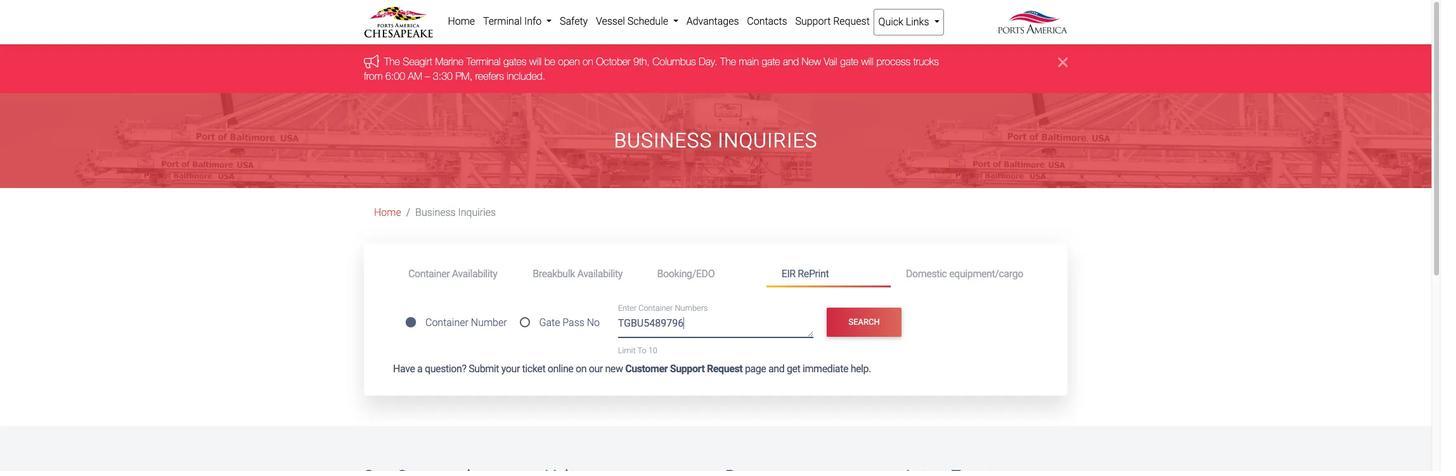 Task type: locate. For each thing, give the bounding box(es) containing it.
0 vertical spatial and
[[783, 56, 799, 67]]

1 horizontal spatial home link
[[444, 9, 479, 34]]

0 horizontal spatial availability
[[452, 268, 497, 280]]

1 vertical spatial support
[[670, 363, 705, 375]]

1 horizontal spatial business inquiries
[[614, 129, 818, 153]]

business
[[614, 129, 712, 153], [415, 207, 456, 219]]

on left our
[[576, 363, 587, 375]]

advantages link
[[683, 9, 743, 34]]

gate right vail
[[840, 56, 859, 67]]

2 the from the left
[[720, 56, 736, 67]]

domestic equipment/cargo
[[906, 268, 1023, 280]]

links
[[906, 16, 929, 28]]

1 vertical spatial home link
[[374, 207, 401, 219]]

contacts
[[747, 15, 787, 27]]

gate
[[762, 56, 780, 67], [840, 56, 859, 67]]

will left be
[[529, 56, 542, 67]]

columbus
[[653, 56, 696, 67]]

quick
[[879, 16, 904, 28]]

container up container number at left
[[408, 268, 450, 280]]

0 horizontal spatial gate
[[762, 56, 780, 67]]

availability up "enter"
[[577, 268, 623, 280]]

will left the process
[[862, 56, 874, 67]]

enter
[[618, 304, 637, 313]]

1 horizontal spatial business
[[614, 129, 712, 153]]

availability inside container availability link
[[452, 268, 497, 280]]

gate right the main
[[762, 56, 780, 67]]

2 vertical spatial container
[[426, 317, 469, 329]]

container
[[408, 268, 450, 280], [639, 304, 673, 313], [426, 317, 469, 329]]

search
[[849, 318, 880, 327]]

request left page
[[707, 363, 743, 375]]

reprint
[[798, 268, 829, 280]]

safety
[[560, 15, 588, 27]]

container right "enter"
[[639, 304, 673, 313]]

2 will from the left
[[862, 56, 874, 67]]

support request link
[[791, 9, 874, 34]]

1 vertical spatial inquiries
[[458, 207, 496, 219]]

vessel schedule
[[596, 15, 671, 27]]

booking/edo
[[657, 268, 715, 280]]

support up new
[[795, 15, 831, 27]]

availability inside breakbulk availability link
[[577, 268, 623, 280]]

on inside the seagirt marine terminal gates will be open on october 9th, columbus day. the main gate and new vail gate will process trucks from 6:00 am – 3:30 pm, reefers included.
[[583, 56, 593, 67]]

request
[[833, 15, 870, 27], [707, 363, 743, 375]]

and
[[783, 56, 799, 67], [769, 363, 785, 375]]

support request
[[795, 15, 870, 27]]

on right the 'open'
[[583, 56, 593, 67]]

support
[[795, 15, 831, 27], [670, 363, 705, 375]]

0 horizontal spatial request
[[707, 363, 743, 375]]

pm,
[[456, 70, 473, 82]]

home
[[448, 15, 475, 27], [374, 207, 401, 219]]

eir
[[782, 268, 796, 280]]

1 vertical spatial business inquiries
[[415, 207, 496, 219]]

submit
[[469, 363, 499, 375]]

1 vertical spatial and
[[769, 363, 785, 375]]

eir reprint link
[[766, 263, 891, 288]]

1 vertical spatial business
[[415, 207, 456, 219]]

availability for breakbulk availability
[[577, 268, 623, 280]]

0 horizontal spatial business
[[415, 207, 456, 219]]

schedule
[[628, 15, 668, 27]]

vessel
[[596, 15, 625, 27]]

day.
[[699, 56, 718, 67]]

marine
[[435, 56, 464, 67]]

process
[[877, 56, 911, 67]]

0 vertical spatial request
[[833, 15, 870, 27]]

0 vertical spatial home
[[448, 15, 475, 27]]

0 vertical spatial terminal
[[483, 15, 522, 27]]

safety link
[[556, 9, 592, 34]]

1 vertical spatial request
[[707, 363, 743, 375]]

the
[[384, 56, 400, 67], [720, 56, 736, 67]]

1 horizontal spatial inquiries
[[718, 129, 818, 153]]

2 gate from the left
[[840, 56, 859, 67]]

breakbulk availability
[[533, 268, 623, 280]]

numbers
[[675, 304, 708, 313]]

online
[[548, 363, 574, 375]]

0 horizontal spatial home link
[[374, 207, 401, 219]]

0 vertical spatial business
[[614, 129, 712, 153]]

booking/edo link
[[642, 263, 766, 286]]

request left quick
[[833, 15, 870, 27]]

home link
[[444, 9, 479, 34], [374, 207, 401, 219]]

terminal left info
[[483, 15, 522, 27]]

breakbulk
[[533, 268, 575, 280]]

1 horizontal spatial request
[[833, 15, 870, 27]]

on
[[583, 56, 593, 67], [576, 363, 587, 375]]

and left get
[[769, 363, 785, 375]]

terminal
[[483, 15, 522, 27], [466, 56, 501, 67]]

terminal up reefers
[[466, 56, 501, 67]]

availability up container number at left
[[452, 268, 497, 280]]

6:00
[[385, 70, 405, 82]]

the right "day."
[[720, 56, 736, 67]]

1 horizontal spatial availability
[[577, 268, 623, 280]]

container for container availability
[[408, 268, 450, 280]]

will
[[529, 56, 542, 67], [862, 56, 874, 67]]

container left number
[[426, 317, 469, 329]]

ticket
[[522, 363, 546, 375]]

1 horizontal spatial gate
[[840, 56, 859, 67]]

container for container number
[[426, 317, 469, 329]]

0 vertical spatial container
[[408, 268, 450, 280]]

and left new
[[783, 56, 799, 67]]

new
[[802, 56, 821, 67]]

to
[[638, 346, 647, 356]]

0 horizontal spatial the
[[384, 56, 400, 67]]

availability
[[452, 268, 497, 280], [577, 268, 623, 280]]

0 horizontal spatial inquiries
[[458, 207, 496, 219]]

availability for container availability
[[452, 268, 497, 280]]

terminal inside the seagirt marine terminal gates will be open on october 9th, columbus day. the main gate and new vail gate will process trucks from 6:00 am – 3:30 pm, reefers included.
[[466, 56, 501, 67]]

1 vertical spatial terminal
[[466, 56, 501, 67]]

0 vertical spatial on
[[583, 56, 593, 67]]

gates
[[503, 56, 527, 67]]

terminal info
[[483, 15, 544, 27]]

domestic
[[906, 268, 947, 280]]

2 availability from the left
[[577, 268, 623, 280]]

1 horizontal spatial the
[[720, 56, 736, 67]]

the up 6:00
[[384, 56, 400, 67]]

limit
[[618, 346, 636, 356]]

1 availability from the left
[[452, 268, 497, 280]]

0 vertical spatial support
[[795, 15, 831, 27]]

vail
[[824, 56, 838, 67]]

support right customer at left bottom
[[670, 363, 705, 375]]

0 horizontal spatial business inquiries
[[415, 207, 496, 219]]

1 horizontal spatial support
[[795, 15, 831, 27]]

1 horizontal spatial will
[[862, 56, 874, 67]]

bullhorn image
[[364, 54, 384, 68]]

1 horizontal spatial home
[[448, 15, 475, 27]]

0 horizontal spatial will
[[529, 56, 542, 67]]

business inquiries
[[614, 129, 818, 153], [415, 207, 496, 219]]

inquiries
[[718, 129, 818, 153], [458, 207, 496, 219]]

1 vertical spatial home
[[374, 207, 401, 219]]

new
[[605, 363, 623, 375]]



Task type: vqa. For each thing, say whether or not it's contained in the screenshot.
phone office icon
no



Task type: describe. For each thing, give the bounding box(es) containing it.
1 gate from the left
[[762, 56, 780, 67]]

0 vertical spatial home link
[[444, 9, 479, 34]]

enter container numbers
[[618, 304, 708, 313]]

0 horizontal spatial home
[[374, 207, 401, 219]]

quick links
[[879, 16, 932, 28]]

your
[[501, 363, 520, 375]]

1 vertical spatial container
[[639, 304, 673, 313]]

no
[[587, 317, 600, 329]]

trucks
[[914, 56, 939, 67]]

main
[[739, 56, 759, 67]]

info
[[524, 15, 542, 27]]

included.
[[507, 70, 545, 82]]

seagirt
[[403, 56, 432, 67]]

from
[[364, 70, 383, 82]]

1 the from the left
[[384, 56, 400, 67]]

immediate
[[803, 363, 849, 375]]

–
[[425, 70, 430, 82]]

the seagirt marine terminal gates will be open on october 9th, columbus day. the main gate and new vail gate will process trucks from 6:00 am – 3:30 pm, reefers included. link
[[364, 56, 939, 82]]

pass
[[563, 317, 585, 329]]

have
[[393, 363, 415, 375]]

question?
[[425, 363, 466, 375]]

eir reprint
[[782, 268, 829, 280]]

0 horizontal spatial support
[[670, 363, 705, 375]]

3:30
[[433, 70, 453, 82]]

get
[[787, 363, 801, 375]]

search button
[[827, 308, 902, 338]]

domestic equipment/cargo link
[[891, 263, 1039, 286]]

be
[[545, 56, 555, 67]]

help.
[[851, 363, 871, 375]]

vessel schedule link
[[592, 9, 683, 34]]

october
[[596, 56, 631, 67]]

page
[[745, 363, 766, 375]]

open
[[558, 56, 580, 67]]

container number
[[426, 317, 507, 329]]

have a question? submit your ticket online on our new customer support request page and get immediate help.
[[393, 363, 871, 375]]

customer
[[625, 363, 668, 375]]

am
[[408, 70, 422, 82]]

and inside the seagirt marine terminal gates will be open on october 9th, columbus day. the main gate and new vail gate will process trucks from 6:00 am – 3:30 pm, reefers included.
[[783, 56, 799, 67]]

our
[[589, 363, 603, 375]]

terminal info link
[[479, 9, 556, 34]]

gate pass no
[[539, 317, 600, 329]]

10
[[649, 346, 658, 356]]

gate
[[539, 317, 560, 329]]

container availability link
[[393, 263, 518, 286]]

reefers
[[475, 70, 504, 82]]

container availability
[[408, 268, 497, 280]]

number
[[471, 317, 507, 329]]

1 will from the left
[[529, 56, 542, 67]]

9th,
[[633, 56, 650, 67]]

contacts link
[[743, 9, 791, 34]]

limit to 10
[[618, 346, 658, 356]]

request inside support request link
[[833, 15, 870, 27]]

quick links link
[[874, 9, 944, 36]]

0 vertical spatial inquiries
[[718, 129, 818, 153]]

close image
[[1058, 55, 1068, 70]]

1 vertical spatial on
[[576, 363, 587, 375]]

breakbulk availability link
[[518, 263, 642, 286]]

Enter Container Numbers text field
[[618, 316, 814, 338]]

a
[[417, 363, 423, 375]]

advantages
[[687, 15, 739, 27]]

the seagirt marine terminal gates will be open on october 9th, columbus day. the main gate and new vail gate will process trucks from 6:00 am – 3:30 pm, reefers included. alert
[[0, 45, 1432, 93]]

equipment/cargo
[[949, 268, 1023, 280]]

customer support request link
[[625, 363, 743, 375]]

0 vertical spatial business inquiries
[[614, 129, 818, 153]]

the seagirt marine terminal gates will be open on october 9th, columbus day. the main gate and new vail gate will process trucks from 6:00 am – 3:30 pm, reefers included.
[[364, 56, 939, 82]]



